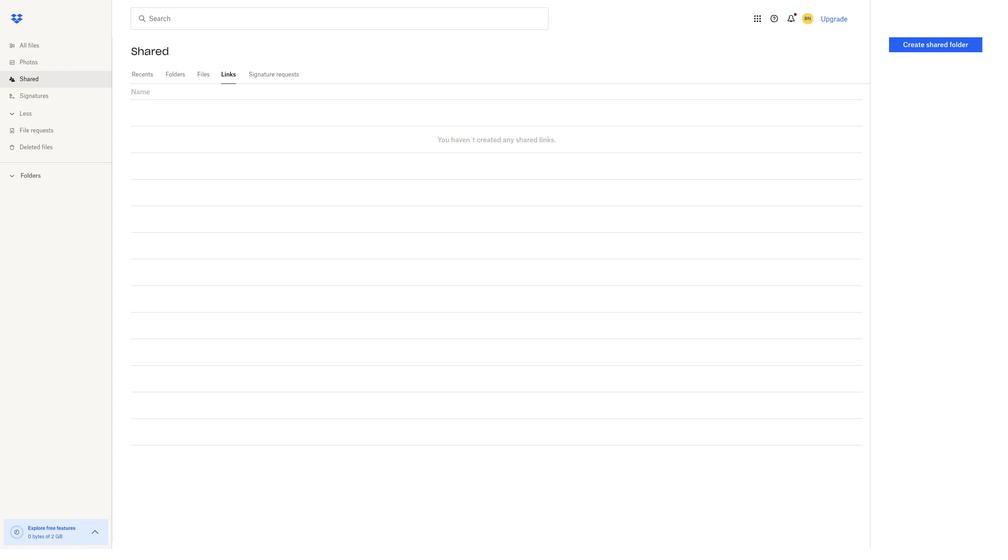 Task type: vqa. For each thing, say whether or not it's contained in the screenshot.
rightmost Folders
yes



Task type: describe. For each thing, give the bounding box(es) containing it.
signatures link
[[7, 88, 112, 105]]

explore free features 0 bytes of 2 gb
[[28, 525, 76, 539]]

gb
[[55, 534, 63, 539]]

shared inside list item
[[20, 76, 39, 83]]

links.
[[539, 136, 556, 144]]

create
[[903, 41, 925, 49]]

folders inside button
[[21, 172, 41, 179]]

2
[[51, 534, 54, 539]]

upgrade link
[[821, 15, 848, 23]]

deleted files link
[[7, 139, 112, 156]]

features
[[57, 525, 76, 531]]

file requests link
[[7, 122, 112, 139]]

less
[[20, 110, 32, 117]]

free
[[46, 525, 56, 531]]

tab list containing recents
[[131, 65, 870, 84]]

shared link
[[7, 71, 112, 88]]

signatures
[[20, 92, 49, 99]]

explore
[[28, 525, 45, 531]]

recents
[[132, 71, 153, 78]]

requests for file requests
[[31, 127, 54, 134]]

haven`t
[[451, 136, 475, 144]]

files for all files
[[28, 42, 39, 49]]

0 horizontal spatial shared
[[516, 136, 538, 144]]

1 horizontal spatial shared
[[131, 45, 169, 58]]

all files link
[[7, 37, 112, 54]]

signature
[[249, 71, 275, 78]]

shared list item
[[0, 71, 112, 88]]

name
[[131, 88, 150, 96]]

files
[[197, 71, 210, 78]]

recents link
[[131, 65, 154, 83]]

dropbox image
[[7, 9, 26, 28]]

1 horizontal spatial folders
[[166, 71, 185, 78]]

files link
[[197, 65, 210, 83]]

folders button
[[0, 168, 112, 182]]

you
[[438, 136, 450, 144]]

links link
[[221, 65, 236, 83]]

Search text field
[[149, 14, 529, 24]]

file
[[20, 127, 29, 134]]

quota usage element
[[9, 525, 24, 540]]



Task type: locate. For each thing, give the bounding box(es) containing it.
file requests
[[20, 127, 54, 134]]

folders link
[[165, 65, 186, 83]]

files inside the all files link
[[28, 42, 39, 49]]

folders
[[166, 71, 185, 78], [21, 172, 41, 179]]

files right deleted
[[42, 144, 53, 151]]

list containing all files
[[0, 32, 112, 162]]

0 horizontal spatial files
[[28, 42, 39, 49]]

0
[[28, 534, 31, 539]]

all
[[20, 42, 27, 49]]

folders left files
[[166, 71, 185, 78]]

files inside deleted files link
[[42, 144, 53, 151]]

folder
[[950, 41, 969, 49]]

1 horizontal spatial requests
[[276, 71, 299, 78]]

upgrade
[[821, 15, 848, 23]]

requests
[[276, 71, 299, 78], [31, 127, 54, 134]]

links
[[221, 71, 236, 78]]

shared
[[927, 41, 948, 49], [516, 136, 538, 144]]

1 vertical spatial folders
[[21, 172, 41, 179]]

1 vertical spatial shared
[[516, 136, 538, 144]]

1 vertical spatial requests
[[31, 127, 54, 134]]

shared inside create shared folder button
[[927, 41, 948, 49]]

0 horizontal spatial requests
[[31, 127, 54, 134]]

0 vertical spatial files
[[28, 42, 39, 49]]

0 horizontal spatial shared
[[20, 76, 39, 83]]

1 vertical spatial shared
[[20, 76, 39, 83]]

create shared folder
[[903, 41, 969, 49]]

shared right the any
[[516, 136, 538, 144]]

files
[[28, 42, 39, 49], [42, 144, 53, 151]]

shared left folder
[[927, 41, 948, 49]]

requests for signature requests
[[276, 71, 299, 78]]

tab list
[[131, 65, 870, 84]]

created
[[477, 136, 501, 144]]

photos
[[20, 59, 38, 66]]

any
[[503, 136, 514, 144]]

deleted
[[20, 144, 40, 151]]

bytes
[[32, 534, 44, 539]]

shared
[[131, 45, 169, 58], [20, 76, 39, 83]]

0 vertical spatial requests
[[276, 71, 299, 78]]

of
[[46, 534, 50, 539]]

all files
[[20, 42, 39, 49]]

folders down deleted
[[21, 172, 41, 179]]

requests right the signature
[[276, 71, 299, 78]]

photos link
[[7, 54, 112, 71]]

files for deleted files
[[42, 144, 53, 151]]

bn button
[[801, 11, 816, 26]]

create shared folder button
[[889, 37, 983, 52]]

requests right file
[[31, 127, 54, 134]]

0 vertical spatial shared
[[131, 45, 169, 58]]

deleted files
[[20, 144, 53, 151]]

1 vertical spatial files
[[42, 144, 53, 151]]

0 horizontal spatial folders
[[21, 172, 41, 179]]

bn
[[805, 15, 811, 21]]

files right 'all'
[[28, 42, 39, 49]]

0 vertical spatial shared
[[927, 41, 948, 49]]

1 horizontal spatial files
[[42, 144, 53, 151]]

list
[[0, 32, 112, 162]]

1 horizontal spatial shared
[[927, 41, 948, 49]]

you haven`t created any shared links.
[[438, 136, 556, 144]]

shared down photos
[[20, 76, 39, 83]]

signature requests link
[[247, 65, 301, 83]]

signature requests
[[249, 71, 299, 78]]

shared up recents link
[[131, 45, 169, 58]]

0 vertical spatial folders
[[166, 71, 185, 78]]

less image
[[7, 109, 17, 119]]



